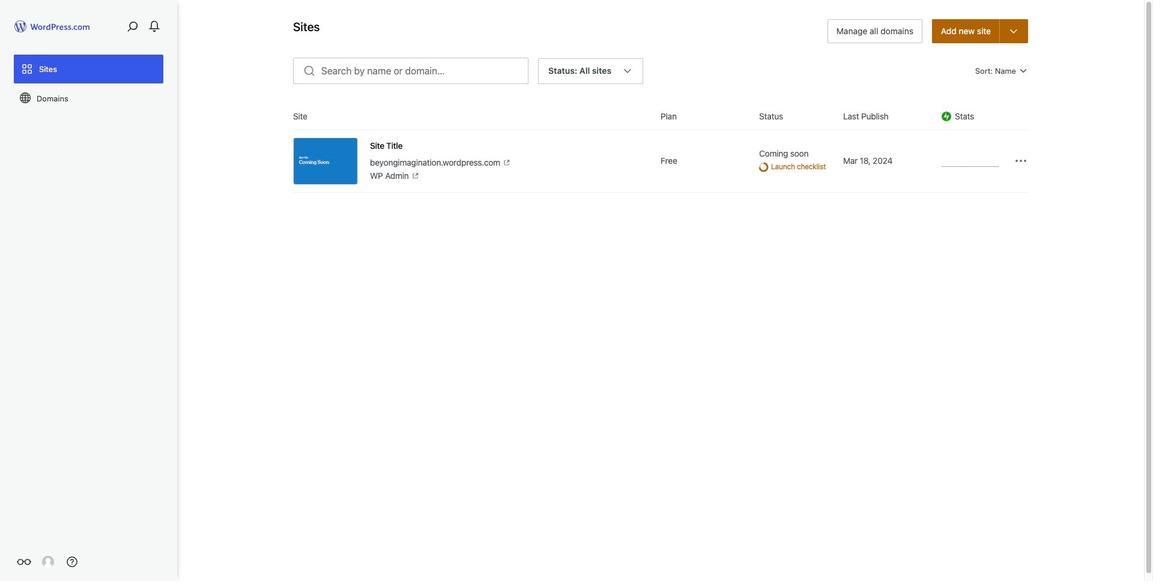 Task type: locate. For each thing, give the bounding box(es) containing it.
reader image
[[17, 555, 31, 569]]

Search search field
[[321, 58, 528, 83]]

site actions image
[[1014, 154, 1028, 168]]

None search field
[[293, 58, 529, 84]]

sorting by name. switch sorting mode image
[[1019, 66, 1028, 76]]



Task type: describe. For each thing, give the bounding box(es) containing it.
highest hourly views 0 image
[[942, 159, 999, 167]]

jeremy miller image
[[42, 556, 54, 568]]

toggle menu image
[[1009, 26, 1019, 37]]

visit wp admin image
[[411, 172, 420, 180]]

displaying all sites. element
[[548, 59, 612, 83]]



Task type: vqa. For each thing, say whether or not it's contained in the screenshot.
1st 'img' from the bottom
no



